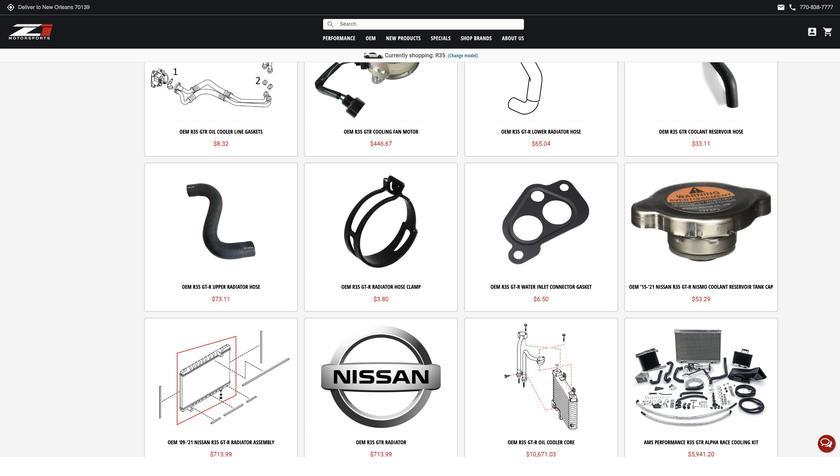 Task type: describe. For each thing, give the bounding box(es) containing it.
products
[[398, 34, 421, 42]]

mail link
[[778, 3, 786, 11]]

oem for oem r35 gtr radiator
[[356, 439, 366, 447]]

'21 for '15-
[[649, 284, 655, 291]]

gt- for oem r35 gt-r water inlet connector gasket
[[511, 284, 518, 291]]

(change model) link
[[448, 52, 478, 59]]

oem for oem r35 gt-r radiator hose clamp
[[342, 284, 351, 291]]

fan
[[393, 128, 402, 135]]

$65.04
[[532, 140, 551, 147]]

gtr for cooling
[[364, 128, 372, 135]]

r35 for oem r35 gtr oil cooler line gaskets
[[191, 128, 198, 135]]

r for oem r35 gt-r upper radiator hose
[[209, 284, 211, 291]]

$73.11
[[212, 296, 230, 303]]

'09-
[[179, 439, 187, 447]]

oem r35 gtr oil cooler line gaskets
[[180, 128, 263, 135]]

performance link
[[323, 34, 356, 42]]

0 vertical spatial reservoir
[[709, 128, 732, 135]]

r for oem r35 gt-r lower radiator hose
[[528, 128, 531, 135]]

shop
[[461, 34, 473, 42]]

kit
[[752, 439, 759, 447]]

oem r35 gtr cooling fan motor
[[344, 128, 419, 135]]

new
[[386, 34, 397, 42]]

oem r35 gt-r oil cooler core
[[508, 439, 575, 447]]

$53.29
[[692, 296, 711, 303]]

mail phone
[[778, 3, 797, 11]]

gtr for coolant
[[679, 128, 687, 135]]

clamp
[[407, 284, 421, 291]]

oem for oem link
[[366, 34, 376, 42]]

shopping:
[[409, 52, 434, 59]]

oem for oem r35 gtr oil cooler line gaskets
[[180, 128, 189, 135]]

water
[[522, 284, 536, 291]]

core
[[564, 439, 575, 447]]

r35 for oem r35 gt-r water inlet connector gasket
[[502, 284, 509, 291]]

about
[[502, 34, 517, 42]]

oem link
[[366, 34, 376, 42]]

performance
[[323, 34, 356, 42]]

1 horizontal spatial cooler
[[547, 439, 563, 447]]

about us link
[[502, 34, 524, 42]]

1 horizontal spatial oil
[[539, 439, 546, 447]]

shop brands
[[461, 34, 492, 42]]

gt- for oem r35 gt-r lower radiator hose
[[522, 128, 528, 135]]

oem for oem r35 gt-r lower radiator hose
[[502, 128, 511, 135]]

currently shopping: r35 (change model)
[[385, 52, 478, 59]]

r for oem r35 gt-r water inlet connector gasket
[[518, 284, 520, 291]]

oem for oem r35 gt-r oil cooler core
[[508, 439, 518, 447]]

specials
[[431, 34, 451, 42]]

0 horizontal spatial cooling
[[373, 128, 392, 135]]

specials link
[[431, 34, 451, 42]]

oem r35 gt-r water inlet connector gasket
[[491, 284, 592, 291]]

my_location
[[7, 3, 15, 11]]

new products
[[386, 34, 421, 42]]

$446.67
[[370, 140, 392, 147]]

ams performance r35 gtr alpha race cooling kit
[[644, 439, 759, 447]]

assembly
[[253, 439, 274, 447]]

Search search field
[[335, 19, 524, 29]]

r35 for oem r35 gt-r lower radiator hose
[[513, 128, 520, 135]]

nismo
[[693, 284, 707, 291]]

oem for oem r35 gtr cooling fan motor
[[344, 128, 354, 135]]

gtr for oil
[[200, 128, 208, 135]]

currently
[[385, 52, 408, 59]]

gt- for oem r35 gt-r radiator hose clamp
[[362, 284, 368, 291]]

motor
[[403, 128, 419, 135]]



Task type: locate. For each thing, give the bounding box(es) containing it.
cooling up $446.67
[[373, 128, 392, 135]]

'15-
[[641, 284, 649, 291]]

1 vertical spatial nissan
[[194, 439, 210, 447]]

0 horizontal spatial '21
[[187, 439, 193, 447]]

0 vertical spatial nissan
[[656, 284, 672, 291]]

oem '09-'21 nissan r35 gt-r radiator assembly
[[168, 439, 274, 447]]

1 horizontal spatial coolant
[[709, 284, 728, 291]]

0 vertical spatial '21
[[649, 284, 655, 291]]

1 vertical spatial cooling
[[732, 439, 751, 447]]

r35 for oem r35 gtr radiator
[[367, 439, 375, 447]]

oem r35 gt-r radiator hose clamp
[[342, 284, 421, 291]]

0 horizontal spatial nissan
[[194, 439, 210, 447]]

1 vertical spatial '21
[[187, 439, 193, 447]]

account_box
[[807, 27, 818, 37]]

1 horizontal spatial '21
[[649, 284, 655, 291]]

oem r35 gtr radiator
[[356, 439, 406, 447]]

1 horizontal spatial nissan
[[656, 284, 672, 291]]

1 vertical spatial oil
[[539, 439, 546, 447]]

r for oem r35 gt-r radiator hose clamp
[[368, 284, 371, 291]]

0 horizontal spatial cooler
[[217, 128, 233, 135]]

cooling left kit
[[732, 439, 751, 447]]

phone
[[789, 3, 797, 11]]

1 vertical spatial reservoir
[[730, 284, 752, 291]]

gt- for oem r35 gt-r oil cooler core
[[528, 439, 535, 447]]

r35 for oem r35 gtr coolant reservoir hose
[[670, 128, 678, 135]]

oem for oem '09-'21 nissan r35 gt-r radiator assembly
[[168, 439, 177, 447]]

coolant
[[689, 128, 708, 135], [709, 284, 728, 291]]

coolant right nismo
[[709, 284, 728, 291]]

1 horizontal spatial cooling
[[732, 439, 751, 447]]

us
[[519, 34, 524, 42]]

shop brands link
[[461, 34, 492, 42]]

connector
[[550, 284, 575, 291]]

oem for oem '15-'21 nissan r35 gt-r nismo coolant reservoir tank cap
[[630, 284, 639, 291]]

cooler
[[217, 128, 233, 135], [547, 439, 563, 447]]

1 vertical spatial coolant
[[709, 284, 728, 291]]

about us
[[502, 34, 524, 42]]

search
[[327, 20, 335, 28]]

ams
[[644, 439, 654, 447]]

0 vertical spatial cooling
[[373, 128, 392, 135]]

z1 motorsports logo image
[[8, 23, 54, 40]]

r35
[[436, 52, 445, 59], [191, 128, 198, 135], [355, 128, 363, 135], [513, 128, 520, 135], [670, 128, 678, 135], [193, 284, 201, 291], [353, 284, 360, 291], [502, 284, 509, 291], [673, 284, 681, 291], [211, 439, 219, 447], [367, 439, 375, 447], [519, 439, 527, 447], [687, 439, 695, 447]]

oem '15-'21 nissan r35 gt-r nismo coolant reservoir tank cap
[[630, 284, 774, 291]]

oem for oem r35 gt-r water inlet connector gasket
[[491, 284, 500, 291]]

cap
[[766, 284, 774, 291]]

gaskets
[[245, 128, 263, 135]]

oem r35 gt-r lower radiator hose
[[502, 128, 581, 135]]

0 horizontal spatial coolant
[[689, 128, 708, 135]]

reservoir
[[709, 128, 732, 135], [730, 284, 752, 291]]

race
[[720, 439, 731, 447]]

oem for oem r35 gtr coolant reservoir hose
[[659, 128, 669, 135]]

reservoir up $33.11
[[709, 128, 732, 135]]

shopping_cart link
[[821, 27, 834, 37]]

r for oem r35 gt-r oil cooler core
[[535, 439, 537, 447]]

nissan
[[656, 284, 672, 291], [194, 439, 210, 447]]

hose
[[571, 128, 581, 135], [733, 128, 744, 135], [250, 284, 260, 291], [395, 284, 405, 291]]

1 vertical spatial cooler
[[547, 439, 563, 447]]

gasket
[[577, 284, 592, 291]]

nissan for '09-
[[194, 439, 210, 447]]

oem r35 gt-r upper radiator hose
[[182, 284, 260, 291]]

r35 for oem r35 gtr cooling fan motor
[[355, 128, 363, 135]]

oil
[[209, 128, 216, 135], [539, 439, 546, 447]]

gt- for oem r35 gt-r upper radiator hose
[[202, 284, 209, 291]]

(change
[[448, 52, 463, 59]]

new products link
[[386, 34, 421, 42]]

coolant up $33.11
[[689, 128, 708, 135]]

$33.11
[[692, 140, 711, 147]]

gt-
[[522, 128, 528, 135], [202, 284, 209, 291], [362, 284, 368, 291], [511, 284, 518, 291], [682, 284, 689, 291], [220, 439, 227, 447], [528, 439, 535, 447]]

gtr
[[200, 128, 208, 135], [364, 128, 372, 135], [679, 128, 687, 135], [376, 439, 384, 447], [696, 439, 704, 447]]

$8.32
[[214, 140, 229, 147]]

0 vertical spatial cooler
[[217, 128, 233, 135]]

radiator
[[548, 128, 569, 135], [227, 284, 248, 291], [372, 284, 393, 291], [231, 439, 252, 447], [385, 439, 406, 447]]

reservoir left tank
[[730, 284, 752, 291]]

shopping_cart
[[823, 27, 834, 37]]

$3.80
[[374, 296, 389, 303]]

r35 for oem r35 gt-r oil cooler core
[[519, 439, 527, 447]]

nissan for '15-
[[656, 284, 672, 291]]

oem for oem r35 gt-r upper radiator hose
[[182, 284, 192, 291]]

'21 for '09-
[[187, 439, 193, 447]]

cooling
[[373, 128, 392, 135], [732, 439, 751, 447]]

0 vertical spatial coolant
[[689, 128, 708, 135]]

phone link
[[789, 3, 834, 11]]

line
[[234, 128, 244, 135]]

0 vertical spatial oil
[[209, 128, 216, 135]]

$6.50
[[534, 296, 549, 303]]

brands
[[474, 34, 492, 42]]

r35 for oem r35 gt-r radiator hose clamp
[[353, 284, 360, 291]]

alpha
[[705, 439, 719, 447]]

r
[[528, 128, 531, 135], [209, 284, 211, 291], [368, 284, 371, 291], [518, 284, 520, 291], [689, 284, 692, 291], [227, 439, 230, 447], [535, 439, 537, 447]]

cooler left core
[[547, 439, 563, 447]]

nissan right '09-
[[194, 439, 210, 447]]

oem r35 gtr coolant reservoir hose
[[659, 128, 744, 135]]

inlet
[[537, 284, 549, 291]]

oil left core
[[539, 439, 546, 447]]

upper
[[213, 284, 226, 291]]

r35 for oem r35 gt-r upper radiator hose
[[193, 284, 201, 291]]

tank
[[753, 284, 764, 291]]

nissan right '15-
[[656, 284, 672, 291]]

'21
[[649, 284, 655, 291], [187, 439, 193, 447]]

mail
[[778, 3, 786, 11]]

performance
[[655, 439, 686, 447]]

model)
[[465, 52, 478, 59]]

account_box link
[[806, 27, 820, 37]]

cooler up $8.32
[[217, 128, 233, 135]]

oil up $8.32
[[209, 128, 216, 135]]

0 horizontal spatial oil
[[209, 128, 216, 135]]

gtr for radiator
[[376, 439, 384, 447]]

oem
[[366, 34, 376, 42], [180, 128, 189, 135], [344, 128, 354, 135], [502, 128, 511, 135], [659, 128, 669, 135], [182, 284, 192, 291], [342, 284, 351, 291], [491, 284, 500, 291], [630, 284, 639, 291], [168, 439, 177, 447], [356, 439, 366, 447], [508, 439, 518, 447]]

lower
[[532, 128, 547, 135]]



Task type: vqa. For each thing, say whether or not it's contained in the screenshot.
'MAIL PHONE'
yes



